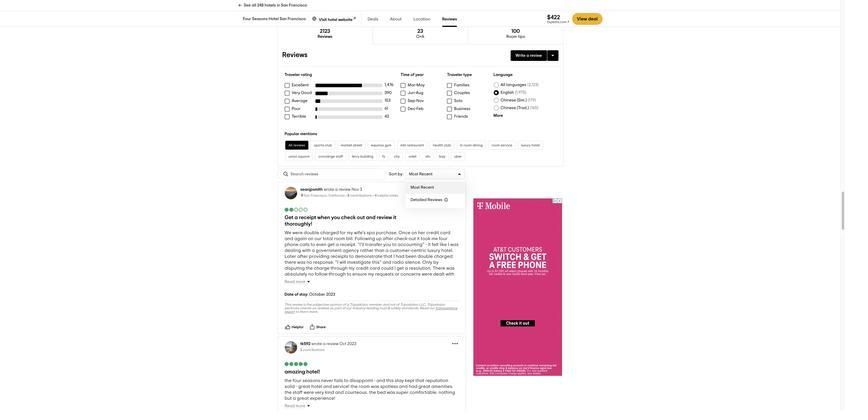 Task type: locate. For each thing, give the bounding box(es) containing it.
1 horizontal spatial staff
[[336, 155, 343, 158]]

that
[[384, 254, 393, 259], [368, 278, 377, 283], [416, 378, 425, 383]]

1 horizontal spatial out
[[409, 236, 416, 241]]

restaurant
[[407, 143, 424, 147]]

0 vertical spatial contributions
[[350, 194, 372, 197]]

silence.
[[405, 260, 422, 265]]

1 horizontal spatial luxury
[[521, 143, 531, 147]]

1 vertical spatial most
[[411, 185, 420, 190]]

0 horizontal spatial service
[[305, 278, 320, 283]]

more down absolutely
[[296, 280, 305, 284]]

2 horizontal spatial that
[[416, 378, 425, 383]]

0 vertical spatial there
[[285, 260, 296, 265]]

and down never
[[323, 384, 332, 389]]

1 horizontal spatial contributions
[[350, 194, 372, 197]]

no left follow-
[[308, 272, 314, 277]]

1 vertical spatial on
[[308, 236, 314, 241]]

calls
[[300, 242, 310, 247]]

double up again
[[304, 230, 319, 235]]

1 horizontal spatial traveler
[[447, 73, 463, 77]]

the left charge
[[306, 266, 313, 271]]

opinion
[[330, 303, 342, 306]]

had inside the four seasons never fails to disappoint - and this stay kept that reputation solid - great hotel and service! the room was spotless and had great amenities. the staff were very kind and courteous. the bed was super comfortable. nothing but a great experience!
[[409, 384, 418, 389]]

1 club from the left
[[325, 143, 332, 147]]

health
[[433, 143, 443, 147]]

fiasco
[[378, 278, 392, 283]]

that right kept at left bottom
[[416, 378, 425, 383]]

2 traveler from the left
[[447, 73, 463, 77]]

excellent
[[292, 83, 309, 87]]

100
[[512, 29, 520, 34]]

contributions down 3
[[350, 194, 372, 197]]

was right there
[[446, 266, 455, 271]]

1 vertical spatial read
[[420, 306, 429, 310]]

tk592
[[300, 342, 311, 346]]

get down the radio
[[397, 266, 404, 271]]

nothing
[[439, 390, 455, 395]]

thoroughly!
[[285, 222, 312, 227]]

luxury down felt
[[428, 248, 440, 253]]

0 horizontal spatial had
[[396, 254, 405, 259]]

2,123
[[529, 83, 538, 87]]

absolutely
[[285, 272, 307, 277]]

detailed
[[411, 198, 427, 202]]

you inside the get a receipt when you check out and review it thoroughly!
[[331, 215, 340, 220]]

mkt restaurant button
[[397, 141, 427, 150]]

robe
[[285, 290, 295, 294]]

disappoint
[[350, 378, 373, 383]]

was up seemingly
[[405, 278, 414, 283]]

friends
[[454, 114, 468, 119]]

23 q+a
[[417, 29, 424, 39]]

1 horizontal spatial tripadvisor
[[400, 303, 419, 306]]

service inside button
[[501, 143, 513, 147]]

- right disappoint
[[374, 378, 376, 383]]

receipt
[[299, 215, 316, 220]]

out right check in the left bottom of the page
[[357, 215, 365, 220]]

it inside the get a receipt when you check out and review it thoroughly!
[[393, 215, 397, 220]]

1 horizontal spatial it
[[417, 236, 420, 241]]

were left very
[[304, 390, 314, 395]]

four
[[439, 236, 448, 241], [293, 378, 302, 383]]

2 vertical spatial were
[[304, 390, 314, 395]]

0 horizontal spatial card
[[370, 266, 380, 271]]

1 horizontal spatial club
[[444, 143, 451, 147]]

mkt restaurant
[[401, 143, 424, 147]]

terrible
[[292, 114, 306, 119]]

even
[[316, 242, 327, 247]]

1 horizontal spatial reviews
[[317, 306, 329, 310]]

aside
[[344, 278, 357, 283]]

to left learn
[[296, 310, 299, 314]]

room inside in room dining button
[[464, 143, 472, 147]]

1 vertical spatial card
[[370, 266, 380, 271]]

in inside we were double charged for my wife's spa purchase. once on her credit card and again on our total room bill. following up after check-out it took me four phone calls to even get a receipt. "i'll transfer you to accounting" - it felt like i was dealing with a government agency rather than a customer-centric luxury hotel. later after providing receipts to demonstrate that i had been double charged there was no response. "i will investigate this" and radio silence. only by disputing the charge through my credit card could i get a resolution. there was absolutely no follow-through to ensure my requests or concerns were dealt with and zero service recovery.    aside from that fiasco there was an awkward experience in the lobby area where a guest who was seemingly wearing only a robe
[[310, 284, 314, 288]]

you up than at the bottom left of page
[[383, 242, 391, 247]]

and inside the get a receipt when you check out and review it thoroughly!
[[366, 215, 376, 220]]

reviews up traveler rating
[[282, 52, 308, 59]]

a up thoroughly! at the bottom of page
[[295, 215, 298, 220]]

a
[[527, 54, 529, 58], [335, 188, 338, 192], [295, 215, 298, 220], [336, 242, 339, 247], [312, 248, 315, 253], [386, 248, 389, 253], [405, 266, 408, 271], [362, 284, 365, 288], [449, 284, 452, 288], [347, 303, 349, 306], [323, 342, 326, 346], [293, 396, 296, 401]]

wrote for tk592
[[312, 342, 322, 346]]

0 horizontal spatial staff
[[293, 390, 303, 395]]

seanjpsmith wrote a review nov 3
[[300, 188, 362, 192]]

1 vertical spatial you
[[383, 242, 391, 247]]

our left 'industry-'
[[346, 306, 352, 310]]

to inside the four seasons never fails to disappoint - and this stay kept that reputation solid - great hotel and service! the room was spotless and had great amenities. the staff were very kind and courteous. the bed was super comfortable. nothing but a great experience!
[[344, 378, 349, 383]]

traveler for traveler type
[[447, 73, 463, 77]]

union square
[[289, 155, 310, 158]]

on up the 'calls'
[[308, 236, 314, 241]]

it down her
[[417, 236, 420, 241]]

2 horizontal spatial tripadvisor
[[427, 303, 446, 306]]

0 horizontal spatial our
[[315, 236, 322, 241]]

disputing
[[285, 266, 305, 271]]

through down "i
[[331, 266, 348, 271]]

a up "government"
[[336, 242, 339, 247]]

reviews up the union square
[[293, 143, 305, 147]]

1 horizontal spatial you
[[383, 242, 391, 247]]

hotel inside the luxury hotel button
[[532, 143, 540, 147]]

our up even
[[315, 236, 322, 241]]

2 horizontal spatial it
[[428, 242, 431, 247]]

reviews inside this review is the subjective opinion of a tripadvisor member and not of tripadvisor llc. tripadvisor performs checks on reviews as part of our industry-leading trust & safety standards. read our
[[317, 306, 329, 310]]

and down service!
[[335, 390, 344, 395]]

2 horizontal spatial our
[[429, 306, 435, 310]]

recent
[[419, 172, 433, 176], [421, 185, 434, 190]]

2 more from the top
[[296, 404, 305, 408]]

health club
[[433, 143, 451, 147]]

all inside button
[[289, 143, 293, 147]]

0 horizontal spatial get
[[328, 242, 335, 247]]

read more
[[285, 280, 305, 284], [285, 404, 305, 408]]

0 vertical spatial in
[[277, 3, 280, 7]]

0 vertical spatial you
[[331, 215, 340, 220]]

0 vertical spatial hotel
[[328, 18, 337, 22]]

0 horizontal spatial you
[[331, 215, 340, 220]]

1 vertical spatial in
[[460, 143, 463, 147]]

a right but
[[293, 396, 296, 401]]

there down 'or'
[[393, 278, 404, 283]]

contributions
[[350, 194, 372, 197], [303, 348, 325, 352]]

charged
[[320, 230, 339, 235], [434, 254, 453, 259]]

and left the not
[[383, 303, 389, 306]]

wrote right tk592
[[312, 342, 322, 346]]

most recent down sfo
[[409, 172, 433, 176]]

1 horizontal spatial double
[[418, 254, 433, 259]]

2 vertical spatial on
[[312, 306, 316, 310]]

- right solid
[[296, 384, 297, 389]]

club
[[325, 143, 332, 147], [444, 143, 451, 147]]

( for (trad.)
[[530, 106, 531, 110]]

0 horizontal spatial contributions
[[303, 348, 325, 352]]

read more down but
[[285, 404, 305, 408]]

1 vertical spatial were
[[422, 272, 432, 277]]

hotel inside visit hotel website 'link'
[[328, 18, 337, 22]]

contributions down tk592
[[303, 348, 325, 352]]

double
[[304, 230, 319, 235], [418, 254, 433, 259]]

room inside the four seasons never fails to disappoint - and this stay kept that reputation solid - great hotel and service! the room was spotless and had great amenities. the staff were very kind and courteous. the bed was super comfortable. nothing but a great experience!
[[359, 384, 370, 389]]

to right fails
[[344, 378, 349, 383]]

my down investigate
[[349, 266, 355, 271]]

2023 down lobby
[[326, 293, 335, 297]]

had down customer-
[[396, 254, 405, 259]]

get a receipt when you check out and review it thoroughly! link
[[285, 215, 397, 227]]

square
[[298, 155, 310, 158]]

0 vertical spatial out
[[357, 215, 365, 220]]

card
[[440, 230, 451, 235], [370, 266, 380, 271]]

room left dining
[[464, 143, 472, 147]]

1 horizontal spatial all
[[501, 83, 506, 87]]

review inside the get a receipt when you check out and review it thoroughly!
[[377, 215, 392, 220]]

a down from
[[362, 284, 365, 288]]

the up october
[[315, 284, 322, 288]]

standards.
[[402, 306, 419, 310]]

0 horizontal spatial hotel
[[311, 384, 322, 389]]

2 horizontal spatial in
[[460, 143, 463, 147]]

luxury inside button
[[521, 143, 531, 147]]

0 vertical spatial -
[[426, 242, 427, 247]]

0 vertical spatial double
[[304, 230, 319, 235]]

card up like
[[440, 230, 451, 235]]

read more down absolutely
[[285, 280, 305, 284]]

1 vertical spatial hotel
[[532, 143, 540, 147]]

0 horizontal spatial luxury
[[428, 248, 440, 253]]

1 horizontal spatial four
[[439, 236, 448, 241]]

1 horizontal spatial with
[[446, 272, 455, 277]]

1 vertical spatial francisco
[[288, 17, 306, 21]]

1 horizontal spatial our
[[346, 306, 352, 310]]

0 vertical spatial recent
[[419, 172, 433, 176]]

2 vertical spatial in
[[310, 284, 314, 288]]

seemingly
[[398, 284, 420, 288]]

checks
[[300, 306, 311, 310]]

) right languages
[[538, 83, 539, 87]]

0 horizontal spatial in
[[277, 3, 280, 7]]

1 horizontal spatial in
[[310, 284, 314, 288]]

) for 2,123
[[538, 83, 539, 87]]

a right write
[[527, 54, 529, 58]]

) for 179
[[535, 98, 536, 102]]

through up recovery.
[[329, 272, 346, 277]]

had down kept at left bottom
[[409, 384, 418, 389]]

service down follow-
[[305, 278, 320, 283]]

2 club from the left
[[444, 143, 451, 147]]

through
[[331, 266, 348, 271], [329, 272, 346, 277]]

i up the radio
[[394, 254, 395, 259]]

review up purchase. on the left bottom of page
[[377, 215, 392, 220]]

like
[[440, 242, 447, 247]]

four down amazing
[[293, 378, 302, 383]]

in right hotels
[[277, 3, 280, 7]]

san right hotels
[[281, 3, 288, 7]]

0 horizontal spatial traveler
[[285, 73, 300, 77]]

awkward
[[421, 278, 441, 283]]

were up again
[[292, 230, 303, 235]]

wrote inside tk592 wrote a review oct 2023 2 contributions
[[312, 342, 322, 346]]

credit up the ensure
[[356, 266, 369, 271]]

charged down hotel.
[[434, 254, 453, 259]]

0 vertical spatial no
[[307, 260, 312, 265]]

dealing
[[285, 248, 301, 253]]

visit
[[319, 18, 327, 22]]

8 contributions 4 helpful votes
[[348, 194, 398, 197]]

0 horizontal spatial reviews
[[293, 143, 305, 147]]

double up only
[[418, 254, 433, 259]]

room down disappoint
[[359, 384, 370, 389]]

1 vertical spatial double
[[418, 254, 433, 259]]

oct
[[340, 342, 347, 346]]

four up like
[[439, 236, 448, 241]]

1 vertical spatial nov
[[352, 188, 359, 192]]

date of stay: october 2023
[[285, 293, 335, 297]]

a left 3
[[335, 188, 338, 192]]

q+a
[[417, 35, 424, 39]]

business
[[454, 107, 471, 111]]

gym
[[385, 143, 392, 147]]

( for (sim.)
[[528, 98, 529, 102]]

francisco up the four seasons hotel san francisco
[[289, 3, 307, 7]]

our inside we were double charged for my wife's spa purchase. once on her credit card and again on our total room bill. following up after check-out it took me four phone calls to even get a receipt. "i'll transfer you to accounting" - it felt like i was dealing with a government agency rather than a customer-centric luxury hotel. later after providing receipts to demonstrate that i had been double charged there was no response. "i will investigate this" and radio silence. only by disputing the charge through my credit card could i get a resolution. there was absolutely no follow-through to ensure my requests or concerns were dealt with and zero service recovery.    aside from that fiasco there was an awkward experience in the lobby area where a guest who was seemingly wearing only a robe
[[315, 236, 322, 241]]

0 vertical spatial read more
[[285, 280, 305, 284]]

my right the ensure
[[368, 272, 374, 277]]

read down absolutely
[[285, 280, 295, 284]]

out inside the get a receipt when you check out and review it thoroughly!
[[357, 215, 365, 220]]

union
[[289, 155, 297, 158]]

2
[[300, 348, 302, 352]]

nov up feb
[[416, 99, 424, 103]]

1 vertical spatial out
[[409, 236, 416, 241]]

1 chinese from the top
[[501, 98, 516, 102]]

0 vertical spatial nov
[[416, 99, 424, 103]]

in up uber
[[460, 143, 463, 147]]

1 vertical spatial all
[[289, 143, 293, 147]]

1 horizontal spatial after
[[383, 236, 394, 241]]

get
[[285, 215, 294, 220]]

mar-may
[[408, 83, 425, 87]]

2 chinese from the top
[[501, 106, 516, 110]]

0 horizontal spatial after
[[297, 254, 308, 259]]

the four seasons never fails to disappoint - and this stay kept that reputation solid - great hotel and service! the room was spotless and had great amenities. the staff were very kind and courteous. the bed was super comfortable. nothing but a great experience!
[[285, 378, 455, 401]]

credit
[[426, 230, 439, 235], [356, 266, 369, 271]]

review right write
[[530, 54, 542, 58]]

government
[[316, 248, 342, 253]]

1 vertical spatial read more
[[285, 404, 305, 408]]

demonstrate
[[355, 254, 383, 259]]

it up purchase. on the left bottom of page
[[393, 215, 397, 220]]

performs
[[285, 306, 299, 310]]

0 horizontal spatial four
[[293, 378, 302, 383]]

in room dining button
[[457, 141, 486, 150]]

see
[[244, 3, 251, 7]]

all down popular
[[289, 143, 293, 147]]

a down share
[[323, 342, 326, 346]]

wrote right seanjpsmith link
[[324, 188, 334, 192]]

most up detailed
[[411, 185, 420, 190]]

concerns
[[401, 272, 421, 277]]

&
[[388, 306, 390, 310]]

0 horizontal spatial with
[[302, 248, 311, 253]]

staff down solid
[[293, 390, 303, 395]]

) up 165
[[535, 98, 536, 102]]

1 traveler from the left
[[285, 73, 300, 77]]

2 tripadvisor from the left
[[400, 303, 419, 306]]

wrote
[[324, 188, 334, 192], [312, 342, 322, 346]]

building
[[360, 155, 374, 158]]

after down purchase. on the left bottom of page
[[383, 236, 394, 241]]

153
[[385, 99, 391, 103]]

1 more from the top
[[296, 280, 305, 284]]

service left luxury hotel
[[501, 143, 513, 147]]

our right llc.
[[429, 306, 435, 310]]

a inside tk592 wrote a review oct 2023 2 contributions
[[323, 342, 326, 346]]

there down later
[[285, 260, 296, 265]]

may
[[417, 83, 425, 87]]

centric
[[411, 248, 427, 253]]

after down dealing
[[297, 254, 308, 259]]

hotel!
[[306, 369, 320, 375]]

when
[[318, 215, 330, 220]]

a right part
[[347, 303, 349, 306]]

1 horizontal spatial 2023
[[347, 342, 356, 346]]

luxury right room service button
[[521, 143, 531, 147]]

chinese
[[501, 98, 516, 102], [501, 106, 516, 110]]

0 vertical spatial more
[[296, 280, 305, 284]]

on left her
[[412, 230, 417, 235]]

1 vertical spatial staff
[[293, 390, 303, 395]]

1 vertical spatial chinese
[[501, 106, 516, 110]]

that up guest
[[368, 278, 377, 283]]

1 horizontal spatial had
[[409, 384, 418, 389]]

0 vertical spatial service
[[501, 143, 513, 147]]

0 vertical spatial i
[[448, 242, 449, 247]]

aug
[[416, 91, 424, 95]]

get a receipt when you check out and review it thoroughly!
[[285, 215, 397, 227]]

1 horizontal spatial were
[[304, 390, 314, 395]]

out up accounting"
[[409, 236, 416, 241]]

subjective
[[312, 303, 329, 306]]

reviews left as
[[317, 306, 329, 310]]

my up bill. in the bottom of the page
[[347, 230, 353, 235]]

ferry
[[352, 155, 360, 158]]

0 vertical spatial read
[[285, 280, 295, 284]]

248
[[257, 3, 264, 7]]

0 vertical spatial wrote
[[324, 188, 334, 192]]

2 vertical spatial hotel
[[311, 384, 322, 389]]

2 vertical spatial that
[[416, 378, 425, 383]]

( right (sim.)
[[528, 98, 529, 102]]

Search search field
[[291, 172, 334, 177]]

the inside this review is the subjective opinion of a tripadvisor member and not of tripadvisor llc. tripadvisor performs checks on reviews as part of our industry-leading trust & safety standards. read our
[[306, 303, 312, 306]]

0 horizontal spatial all
[[289, 143, 293, 147]]

recent up detailed reviews
[[421, 185, 434, 190]]

- down took
[[426, 242, 427, 247]]

room down for
[[334, 236, 345, 241]]

0 horizontal spatial it
[[393, 215, 397, 220]]

review left is
[[292, 303, 302, 306]]

0 horizontal spatial 2023
[[326, 293, 335, 297]]

credit up the me
[[426, 230, 439, 235]]

0 horizontal spatial -
[[296, 384, 297, 389]]

1 horizontal spatial -
[[374, 378, 376, 383]]

0 horizontal spatial wrote
[[312, 342, 322, 346]]



Task type: vqa. For each thing, say whether or not it's contained in the screenshot.


Task type: describe. For each thing, give the bounding box(es) containing it.
safety
[[391, 306, 401, 310]]

165
[[531, 106, 537, 110]]

2 read more from the top
[[285, 404, 305, 408]]

traveler for traveler rating
[[285, 73, 300, 77]]

1 vertical spatial charged
[[434, 254, 453, 259]]

read inside this review is the subjective opinion of a tripadvisor member and not of tripadvisor llc. tripadvisor performs checks on reviews as part of our industry-leading trust & safety standards. read our
[[420, 306, 429, 310]]

1 vertical spatial recent
[[421, 185, 434, 190]]

experience
[[285, 284, 309, 288]]

2 vertical spatial -
[[296, 384, 297, 389]]

about
[[390, 17, 402, 21]]

chinese for chinese (sim.) ( 179 )
[[501, 98, 516, 102]]

was up hotel.
[[450, 242, 459, 247]]

0 vertical spatial through
[[331, 266, 348, 271]]

1 vertical spatial there
[[393, 278, 404, 283]]

( for languages
[[528, 83, 529, 87]]

llc.
[[419, 303, 427, 306]]

1 vertical spatial most recent
[[411, 185, 434, 190]]

families
[[454, 83, 470, 87]]

sfo button
[[422, 152, 434, 161]]

0 horizontal spatial charged
[[320, 230, 339, 235]]

bay button
[[436, 152, 449, 161]]

reviews right location
[[442, 17, 457, 21]]

wearing
[[421, 284, 438, 288]]

by:
[[398, 172, 404, 176]]

you inside we were double charged for my wife's spa purchase. once on her credit card and again on our total room bill. following up after check-out it took me four phone calls to even get a receipt. "i'll transfer you to accounting" - it felt like i was dealing with a government agency rather than a customer-centric luxury hotel. later after providing receipts to demonstrate that i had been double charged there was no response. "i will investigate this" and radio silence. only by disputing the charge through my credit card could i get a resolution. there was absolutely no follow-through to ensure my requests or concerns were dealt with and zero service recovery.    aside from that fiasco there was an awkward experience in the lobby area where a guest who was seemingly wearing only a robe
[[383, 242, 391, 247]]

sort
[[389, 172, 397, 176]]

to up aside
[[347, 272, 352, 277]]

2023 inside tk592 wrote a review oct 2023 2 contributions
[[347, 342, 356, 346]]

room inside we were double charged for my wife's spa purchase. once on her credit card and again on our total room bill. following up after check-out it took me four phone calls to even get a receipt. "i'll transfer you to accounting" - it felt like i was dealing with a government agency rather than a customer-centric luxury hotel. later after providing receipts to demonstrate that i had been double charged there was no response. "i will investigate this" and radio silence. only by disputing the charge through my credit card could i get a resolution. there was absolutely no follow-through to ensure my requests or concerns were dealt with and zero service recovery.    aside from that fiasco there was an awkward experience in the lobby area where a guest who was seemingly wearing only a robe
[[334, 236, 345, 241]]

was up bed
[[371, 384, 379, 389]]

hotels
[[265, 3, 276, 7]]

2 vertical spatial my
[[368, 272, 374, 277]]

luxury hotel button
[[518, 141, 543, 150]]

1 vertical spatial san
[[280, 17, 287, 21]]

advertisement region
[[474, 199, 562, 376]]

service inside we were double charged for my wife's spa purchase. once on her credit card and again on our total room bill. following up after check-out it took me four phone calls to even get a receipt. "i'll transfer you to accounting" - it felt like i was dealing with a government agency rather than a customer-centric luxury hotel. later after providing receipts to demonstrate that i had been double charged there was no response. "i will investigate this" and radio silence. only by disputing the charge through my credit card could i get a resolution. there was absolutely no follow-through to ensure my requests or concerns were dealt with and zero service recovery.    aside from that fiasco there was an awkward experience in the lobby area where a guest who was seemingly wearing only a robe
[[305, 278, 320, 283]]

lobby
[[323, 284, 335, 288]]

to right the 'calls'
[[311, 242, 315, 247]]

or
[[395, 272, 400, 277]]

and down we
[[285, 236, 293, 241]]

investigate
[[347, 260, 371, 265]]

will
[[340, 260, 346, 265]]

1 horizontal spatial get
[[397, 266, 404, 271]]

2123 reviews
[[318, 29, 333, 39]]

room service
[[492, 143, 513, 147]]

1 vertical spatial -
[[374, 378, 376, 383]]

a up the "providing"
[[312, 248, 315, 253]]

poor
[[292, 107, 301, 111]]

great right but
[[297, 396, 309, 401]]

more.
[[309, 310, 318, 314]]

1 vertical spatial it
[[417, 236, 420, 241]]

to learn more.
[[295, 310, 318, 314]]

and up could
[[383, 260, 391, 265]]

luxury inside we were double charged for my wife's spa purchase. once on her credit card and again on our total room bill. following up after check-out it took me four phone calls to even get a receipt. "i'll transfer you to accounting" - it felt like i was dealing with a government agency rather than a customer-centric luxury hotel. later after providing receipts to demonstrate that i had been double charged there was no response. "i will investigate this" and radio silence. only by disputing the charge through my credit card could i get a resolution. there was absolutely no follow-through to ensure my requests or concerns were dealt with and zero service recovery.    aside from that fiasco there was an awkward experience in the lobby area where a guest who was seemingly wearing only a robe
[[428, 248, 440, 253]]

was right who
[[389, 284, 397, 288]]

a inside write a review link
[[527, 54, 529, 58]]

staff inside the four seasons never fails to disappoint - and this stay kept that reputation solid - great hotel and service! the room was spotless and had great amenities. the staff were very kind and courteous. the bed was super comfortable. nothing but a great experience!
[[293, 390, 303, 395]]

and down absolutely
[[285, 278, 293, 283]]

mentions
[[300, 132, 317, 136]]

) up (sim.)
[[525, 91, 526, 95]]

transfer
[[365, 242, 382, 247]]

ferry building button
[[349, 152, 377, 161]]

room
[[507, 35, 517, 39]]

was down spotless
[[387, 390, 395, 395]]

the up solid
[[285, 378, 292, 383]]

average
[[292, 99, 308, 103]]

felt
[[432, 242, 439, 247]]

zero
[[294, 278, 304, 283]]

contributions inside tk592 wrote a review oct 2023 2 contributions
[[303, 348, 325, 352]]

out inside we were double charged for my wife's spa purchase. once on her credit card and again on our total room bill. following up after check-out it took me four phone calls to even get a receipt. "i'll transfer you to accounting" - it felt like i was dealing with a government agency rather than a customer-centric luxury hotel. later after providing receipts to demonstrate that i had been double charged there was no response. "i will investigate this" and radio silence. only by disputing the charge through my credit card could i get a resolution. there was absolutely no follow-through to ensure my requests or concerns were dealt with and zero service recovery.    aside from that fiasco there was an awkward experience in the lobby area where a guest who was seemingly wearing only a robe
[[409, 236, 416, 241]]

0 horizontal spatial that
[[368, 278, 377, 283]]

was up disputing
[[297, 260, 306, 265]]

sfo
[[426, 155, 430, 158]]

english ( 1,975 )
[[501, 91, 526, 95]]

radio
[[392, 260, 404, 265]]

solid
[[285, 384, 295, 389]]

review inside tk592 wrote a review oct 2023 2 contributions
[[327, 342, 339, 346]]

equinox
[[371, 143, 384, 147]]

in inside in room dining button
[[460, 143, 463, 147]]

share
[[316, 325, 326, 329]]

jun-aug
[[408, 91, 424, 95]]

than
[[375, 248, 385, 253]]

club for sports club
[[325, 143, 332, 147]]

concierge
[[319, 155, 335, 158]]

were inside the four seasons never fails to disappoint - and this stay kept that reputation solid - great hotel and service! the room was spotless and had great amenities. the staff were very kind and courteous. the bed was super comfortable. nothing but a great experience!
[[304, 390, 314, 395]]

0 vertical spatial my
[[347, 230, 353, 235]]

sports
[[314, 143, 324, 147]]

4
[[375, 194, 377, 197]]

review inside this review is the subjective opinion of a tripadvisor member and not of tripadvisor llc. tripadvisor performs checks on reviews as part of our industry-leading trust & safety standards. read our
[[292, 303, 302, 306]]

"i'll
[[358, 242, 364, 247]]

total
[[323, 236, 333, 241]]

a up concerns on the bottom left of the page
[[405, 266, 408, 271]]

"i
[[335, 260, 339, 265]]

concierge staff
[[319, 155, 343, 158]]

english
[[501, 91, 514, 95]]

8
[[348, 194, 350, 197]]

type
[[464, 73, 472, 77]]

very good
[[292, 91, 312, 95]]

staff inside button
[[336, 155, 343, 158]]

reviews inside button
[[293, 143, 305, 147]]

1 vertical spatial i
[[394, 254, 395, 259]]

to up customer-
[[392, 242, 397, 247]]

1 tripadvisor from the left
[[350, 303, 368, 306]]

to down agency
[[349, 254, 354, 259]]

service!
[[333, 384, 350, 389]]

the up but
[[285, 390, 292, 395]]

her
[[418, 230, 425, 235]]

0 vertical spatial san
[[281, 3, 288, 7]]

sep-
[[408, 99, 416, 103]]

review up 8
[[339, 188, 351, 192]]

write a review
[[516, 54, 542, 58]]

learn
[[300, 310, 308, 314]]

languages
[[506, 83, 527, 87]]

courteous.
[[345, 390, 368, 395]]

valet button
[[406, 152, 420, 161]]

tk592 wrote a review oct 2023 2 contributions
[[300, 342, 356, 352]]

1 horizontal spatial that
[[384, 254, 393, 259]]

four inside we were double charged for my wife's spa purchase. once on her credit card and again on our total room bill. following up after check-out it took me four phone calls to even get a receipt. "i'll transfer you to accounting" - it felt like i was dealing with a government agency rather than a customer-centric luxury hotel. later after providing receipts to demonstrate that i had been double charged there was no response. "i will investigate this" and radio silence. only by disputing the charge through my credit card could i get a resolution. there was absolutely no follow-through to ensure my requests or concerns were dealt with and zero service recovery.    aside from that fiasco there was an awkward experience in the lobby area where a guest who was seemingly wearing only a robe
[[439, 236, 448, 241]]

1 vertical spatial with
[[446, 272, 455, 277]]

very
[[315, 390, 324, 395]]

3 tripadvisor from the left
[[427, 303, 446, 306]]

room inside room service button
[[492, 143, 500, 147]]

view deal button
[[572, 13, 603, 25]]

- inside we were double charged for my wife's spa purchase. once on her credit card and again on our total room bill. following up after check-out it took me four phone calls to even get a receipt. "i'll transfer you to accounting" - it felt like i was dealing with a government agency rather than a customer-centric luxury hotel. later after providing receipts to demonstrate that i had been double charged there was no response. "i will investigate this" and radio silence. only by disputing the charge through my credit card could i get a resolution. there was absolutely no follow-through to ensure my requests or concerns were dealt with and zero service recovery.    aside from that fiasco there was an awkward experience in the lobby area where a guest who was seemingly wearing only a robe
[[426, 242, 427, 247]]

reviews down 2123 at the left
[[318, 35, 333, 39]]

2 vertical spatial i
[[395, 266, 396, 271]]

2 vertical spatial read
[[285, 404, 295, 408]]

1 vertical spatial my
[[349, 266, 355, 271]]

part
[[334, 306, 342, 310]]

on inside this review is the subjective opinion of a tripadvisor member and not of tripadvisor llc. tripadvisor performs checks on reviews as part of our industry-leading trust & safety standards. read our
[[312, 306, 316, 310]]

detailed reviews
[[411, 198, 443, 202]]

later
[[285, 254, 296, 259]]

great up comfortable.
[[419, 384, 430, 389]]

rating
[[301, 73, 312, 77]]

hotel inside the four seasons never fails to disappoint - and this stay kept that reputation solid - great hotel and service! the room was spotless and had great amenities. the staff were very kind and courteous. the bed was super comfortable. nothing but a great experience!
[[311, 384, 322, 389]]

stay
[[395, 378, 404, 383]]

0 vertical spatial get
[[328, 242, 335, 247]]

charge
[[314, 266, 330, 271]]

who
[[379, 284, 388, 288]]

transparency report
[[285, 306, 458, 314]]

traveler rating
[[285, 73, 312, 77]]

rather
[[360, 248, 374, 253]]

all for all languages ( 2,123 )
[[501, 83, 506, 87]]

1 horizontal spatial card
[[440, 230, 451, 235]]

0 vertical spatial on
[[412, 230, 417, 235]]

and inside this review is the subjective opinion of a tripadvisor member and not of tripadvisor llc. tripadvisor performs checks on reviews as part of our industry-leading trust & safety standards. read our
[[383, 303, 389, 306]]

( down languages
[[515, 91, 516, 95]]

four inside the four seasons never fails to disappoint - and this stay kept that reputation solid - great hotel and service! the room was spotless and had great amenities. the staff were very kind and courteous. the bed was super comfortable. nothing but a great experience!
[[293, 378, 302, 383]]

1 horizontal spatial nov
[[416, 99, 424, 103]]

1 vertical spatial no
[[308, 272, 314, 277]]

wrote for seanjpsmith
[[324, 188, 334, 192]]

receipt.
[[340, 242, 357, 247]]

search image
[[283, 171, 289, 177]]

hotel for luxury
[[532, 143, 540, 147]]

and up super
[[399, 384, 408, 389]]

mar-
[[408, 83, 417, 87]]

) for 165
[[537, 106, 539, 110]]

and left the this
[[377, 378, 385, 383]]

not
[[390, 303, 395, 306]]

luxury hotel
[[521, 143, 540, 147]]

health club button
[[430, 141, 454, 150]]

seasons
[[252, 17, 268, 21]]

0 horizontal spatial were
[[292, 230, 303, 235]]

0 vertical spatial after
[[383, 236, 394, 241]]

(sim.)
[[517, 98, 527, 102]]

sep-nov
[[408, 99, 424, 103]]

a inside the get a receipt when you check out and review it thoroughly!
[[295, 215, 298, 220]]

the left bed
[[369, 390, 376, 395]]

0 vertical spatial most recent
[[409, 172, 433, 176]]

uber
[[455, 155, 462, 158]]

club for health club
[[444, 143, 451, 147]]

once
[[399, 230, 411, 235]]

traveler type
[[447, 73, 472, 77]]

the up the courteous.
[[351, 384, 358, 389]]

a inside the four seasons never fails to disappoint - and this stay kept that reputation solid - great hotel and service! the room was spotless and had great amenities. the staff were very kind and courteous. the bed was super comfortable. nothing but a great experience!
[[293, 396, 296, 401]]

location
[[414, 17, 431, 21]]

all for all reviews
[[289, 143, 293, 147]]

1 read more from the top
[[285, 280, 305, 284]]

had inside we were double charged for my wife's spa purchase. once on her credit card and again on our total room bill. following up after check-out it took me four phone calls to even get a receipt. "i'll transfer you to accounting" - it felt like i was dealing with a government agency rather than a customer-centric luxury hotel. later after providing receipts to demonstrate that i had been double charged there was no response. "i will investigate this" and radio silence. only by disputing the charge through my credit card could i get a resolution. there was absolutely no follow-through to ensure my requests or concerns were dealt with and zero service recovery.    aside from that fiasco there was an awkward experience in the lobby area where a guest who was seemingly wearing only a robe
[[396, 254, 405, 259]]

1 horizontal spatial credit
[[426, 230, 439, 235]]

receipts
[[331, 254, 348, 259]]

reviews right detailed
[[428, 198, 443, 202]]

1 vertical spatial through
[[329, 272, 346, 277]]

time
[[401, 73, 410, 77]]

1 vertical spatial credit
[[356, 266, 369, 271]]

0 horizontal spatial there
[[285, 260, 296, 265]]

a inside this review is the subjective opinion of a tripadvisor member and not of tripadvisor llc. tripadvisor performs checks on reviews as part of our industry-leading trust & safety standards. read our
[[347, 303, 349, 306]]

a right than at the bottom left of page
[[386, 248, 389, 253]]

only
[[439, 284, 448, 288]]

room service button
[[489, 141, 516, 150]]

a right only
[[449, 284, 452, 288]]

0 vertical spatial 2023
[[326, 293, 335, 297]]

chinese for chinese (trad.) ( 165 )
[[501, 106, 516, 110]]

179
[[529, 98, 535, 102]]

only
[[423, 260, 432, 265]]

website
[[338, 18, 353, 22]]

0 vertical spatial francisco
[[289, 3, 307, 7]]

chinese (sim.) ( 179 )
[[501, 98, 536, 102]]

hotel for visit
[[328, 18, 337, 22]]

great down seasons
[[298, 384, 310, 389]]

we
[[285, 230, 291, 235]]

that inside the four seasons never fails to disappoint - and this stay kept that reputation solid - great hotel and service! the room was spotless and had great amenities. the staff were very kind and courteous. the bed was super comfortable. nothing but a great experience!
[[416, 378, 425, 383]]

in inside see all 248 hotels in san francisco link
[[277, 3, 280, 7]]

0 vertical spatial most
[[409, 172, 419, 176]]



